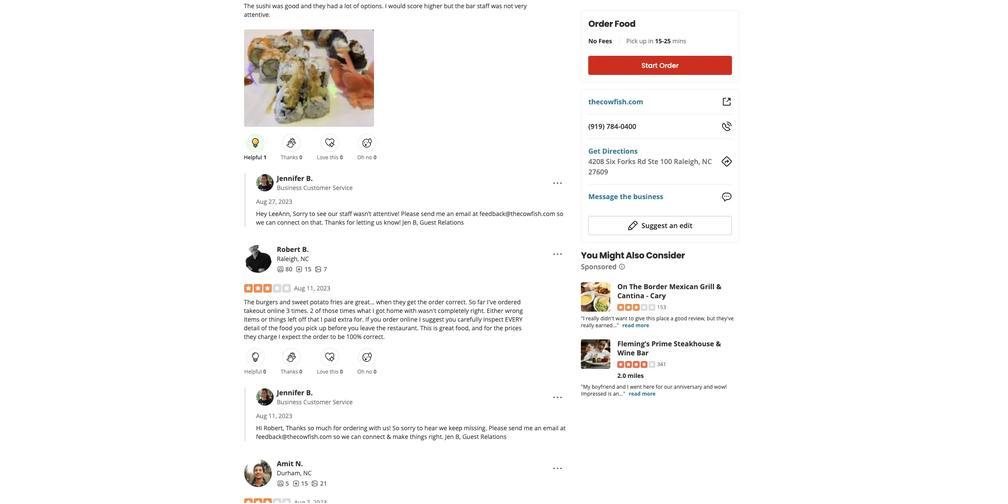 Task type: describe. For each thing, give the bounding box(es) containing it.
reviews element for b.
[[296, 265, 312, 274]]

at inside the aug 11, 2023 hi robert, thanks so much for ordering with us! so sorry to hear we keep missing. please send me an email at feedback@thecowfish.com so we can connect & make things right. jen b, guest relations
[[560, 424, 566, 432]]

15 for robert b.
[[305, 265, 312, 273]]

edit
[[680, 221, 693, 230]]

our inside "my boyfriend and i went here for our anniversary and wow! impressed is an…"
[[665, 384, 673, 391]]

photos element for robert b.
[[315, 265, 327, 274]]

helpful for helpful 0
[[244, 368, 262, 376]]

b, inside the aug 27, 2023 hey leeann, sorry to see our staff wasn't attentive! please send me an email at feedback@thecowfish.com so we can connect on that. thanks for letting us know! jen b, guest relations
[[413, 218, 418, 227]]

jennifer for aug 11, 2023
[[277, 388, 305, 398]]

2 horizontal spatial we
[[439, 424, 447, 432]]

amit n. durham, nc
[[277, 459, 312, 477]]

but inside the sushi was good and they had a lot of options. i would score higher but the bar staff was not very attentive.
[[444, 2, 454, 10]]

reviews element for n.
[[293, 480, 308, 488]]

missing.
[[464, 424, 487, 432]]

we inside the aug 27, 2023 hey leeann, sorry to see our staff wasn't attentive! please send me an email at feedback@thecowfish.com so we can connect on that. thanks for letting us know! jen b, guest relations
[[256, 218, 264, 227]]

nc inside get directions 4208 six forks rd ste 100 raleigh, nc 27609
[[703, 157, 712, 166]]

11, for aug 11, 2023 hi robert, thanks so much for ordering with us! so sorry to hear we keep missing. please send me an email at feedback@thecowfish.com so we can connect & make things right. jen b, guest relations
[[269, 412, 277, 420]]

relations inside the aug 11, 2023 hi robert, thanks so much for ordering with us! so sorry to hear we keep missing. please send me an email at feedback@thecowfish.com so we can connect & make things right. jen b, guest relations
[[481, 433, 507, 441]]

i inside "my boyfriend and i went here for our anniversary and wow! impressed is an…"
[[628, 384, 629, 391]]

expect
[[282, 333, 301, 341]]

16 photos v2 image for b.
[[315, 266, 322, 273]]

to inside the aug 11, 2023 hi robert, thanks so much for ordering with us! so sorry to hear we keep missing. please send me an email at feedback@thecowfish.com so we can connect & make things right. jen b, guest relations
[[417, 424, 423, 432]]

me inside the aug 11, 2023 hi robert, thanks so much for ordering with us! so sorry to hear we keep missing. please send me an email at feedback@thecowfish.com so we can connect & make things right. jen b, guest relations
[[524, 424, 533, 432]]

0 vertical spatial correct.
[[446, 298, 468, 306]]

score
[[408, 2, 423, 10]]

5
[[286, 480, 289, 488]]

1 horizontal spatial order
[[383, 315, 399, 324]]

carefully
[[458, 315, 482, 324]]

the right leave
[[377, 324, 386, 332]]

an inside the aug 11, 2023 hi robert, thanks so much for ordering with us! so sorry to hear we keep missing. please send me an email at feedback@thecowfish.com so we can connect & make things right. jen b, guest relations
[[535, 424, 542, 432]]

send inside the aug 27, 2023 hey leeann, sorry to see our staff wasn't attentive! please send me an email at feedback@thecowfish.com so we can connect on that. thanks for letting us know! jen b, guest relations
[[421, 210, 435, 218]]

that
[[308, 315, 319, 324]]

get directions 4208 six forks rd ste 100 raleigh, nc 27609
[[589, 146, 712, 177]]

oh no 0 for helpful 1
[[358, 154, 377, 161]]

robert b. link
[[277, 245, 309, 254]]

please inside the aug 27, 2023 hey leeann, sorry to see our staff wasn't attentive! please send me an email at feedback@thecowfish.com so we can connect on that. thanks for letting us know! jen b, guest relations
[[401, 210, 420, 218]]

aug 11, 2023
[[294, 284, 331, 292]]

2.0
[[618, 372, 626, 380]]

the down pick
[[302, 333, 312, 341]]

sushi
[[256, 2, 271, 10]]

in
[[649, 37, 654, 45]]

read for on the border mexican grill & cantina - cary
[[623, 322, 635, 329]]

letting
[[357, 218, 374, 227]]

things inside the aug 11, 2023 hi robert, thanks so much for ordering with us! so sorry to hear we keep missing. please send me an email at feedback@thecowfish.com so we can connect & make things right. jen b, guest relations
[[410, 433, 427, 441]]

connect inside the aug 27, 2023 hey leeann, sorry to see our staff wasn't attentive! please send me an email at feedback@thecowfish.com so we can connect on that. thanks for letting us know! jen b, guest relations
[[277, 218, 300, 227]]

nc for b.
[[301, 255, 309, 263]]

and up 3
[[280, 298, 291, 306]]

0 horizontal spatial online
[[267, 307, 285, 315]]

rd
[[638, 157, 647, 166]]

no for 1
[[366, 154, 372, 161]]

had
[[327, 2, 338, 10]]

16 review v2 image for amit
[[293, 480, 300, 487]]

with inside the aug 11, 2023 hi robert, thanks so much for ordering with us! so sorry to hear we keep missing. please send me an email at feedback@thecowfish.com so we can connect & make things right. jen b, guest relations
[[369, 424, 381, 432]]

jen inside the aug 27, 2023 hey leeann, sorry to see our staff wasn't attentive! please send me an email at feedback@thecowfish.com so we can connect on that. thanks for letting us know! jen b, guest relations
[[403, 218, 411, 227]]

and left wow!
[[704, 384, 713, 391]]

got
[[376, 307, 385, 315]]

24 directions v2 image
[[722, 156, 732, 167]]

really right "i
[[586, 315, 599, 322]]

attentive!
[[373, 210, 400, 218]]

0 vertical spatial order
[[429, 298, 444, 306]]

earned…"
[[596, 322, 619, 329]]

thanks inside the aug 11, 2023 hi robert, thanks so much for ordering with us! so sorry to hear we keep missing. please send me an email at feedback@thecowfish.com so we can connect & make things right. jen b, guest relations
[[286, 424, 306, 432]]

1 vertical spatial they
[[394, 298, 406, 306]]

very
[[515, 2, 527, 10]]

good inside the sushi was good and they had a lot of options. i would score higher but the bar staff was not very attentive.
[[285, 2, 299, 10]]

aug for aug 11, 2023 hi robert, thanks so much for ordering with us! so sorry to hear we keep missing. please send me an email at feedback@thecowfish.com so we can connect & make things right. jen b, guest relations
[[256, 412, 267, 420]]

takeout
[[244, 307, 266, 315]]

fleming's prime steakhouse & wine bar
[[618, 339, 722, 358]]

menu image for aug 11, 2023 hi robert, thanks so much for ordering with us! so sorry to hear we keep missing. please send me an email at feedback@thecowfish.com so we can connect & make things right. jen b, guest relations
[[553, 392, 563, 403]]

you up 100% on the left bottom of page
[[348, 324, 359, 332]]

thanks 0 for helpful 1
[[281, 154, 303, 161]]

grill
[[700, 282, 715, 291]]

hear
[[425, 424, 438, 432]]

charge
[[258, 333, 277, 341]]

15 for amit n.
[[301, 480, 308, 488]]

0 vertical spatial up
[[640, 37, 647, 45]]

also
[[626, 249, 645, 261]]

home
[[387, 307, 403, 315]]

the burgers and sweet potato fries are great... when they get the order correct. so far i've ordered takeout online 3 times. 2 of those times what i got home with wasn't completely right. either wrong items or things left off that i paid extra for. if you order online i suggest you carefully inspect every detail of the food you pick up before you leave the restaurant. this is great food, and for the prices they charge i expect the order to be 100% correct.
[[244, 298, 523, 341]]

directions
[[603, 146, 638, 156]]

no
[[589, 37, 597, 45]]

with inside the burgers and sweet potato fries are great... when they get the order correct. so far i've ordered takeout online 3 times. 2 of those times what i got home with wasn't completely right. either wrong items or things left off that i paid extra for. if you order online i suggest you carefully inspect every detail of the food you pick up before you leave the restaurant. this is great food, and for the prices they charge i expect the order to be 100% correct.
[[405, 307, 417, 315]]

robert b. raleigh, nc
[[277, 245, 309, 263]]

1 vertical spatial 3 star rating image
[[618, 304, 656, 311]]

that.
[[310, 218, 323, 227]]

might
[[600, 249, 625, 261]]

miles
[[628, 372, 644, 380]]

this for helpful 0
[[330, 368, 339, 376]]

read more link for fleming's prime steakhouse & wine bar
[[629, 390, 656, 398]]

this inside "i really didn't want to give this place a good review, but they've really earned…"
[[647, 315, 656, 322]]

mins
[[673, 37, 687, 45]]

(919) 784-0400
[[589, 122, 637, 131]]

burgers
[[256, 298, 278, 306]]

helpful for helpful 1
[[244, 154, 262, 161]]

they inside the sushi was good and they had a lot of options. i would score higher but the bar staff was not very attentive.
[[313, 2, 326, 10]]

2 vertical spatial of
[[261, 324, 267, 332]]

16 info v2 image
[[619, 264, 626, 271]]

attentive.
[[244, 10, 271, 19]]

for inside the burgers and sweet potato fries are great... when they get the order correct. so far i've ordered takeout online 3 times. 2 of those times what i got home with wasn't completely right. either wrong items or things left off that i paid extra for. if you order online i suggest you carefully inspect every detail of the food you pick up before you leave the restaurant. this is great food, and for the prices they charge i expect the order to be 100% correct.
[[484, 324, 493, 332]]

please inside the aug 11, 2023 hi robert, thanks so much for ordering with us! so sorry to hear we keep missing. please send me an email at feedback@thecowfish.com so we can connect & make things right. jen b, guest relations
[[489, 424, 507, 432]]

durham,
[[277, 469, 302, 477]]

but inside "i really didn't want to give this place a good review, but they've really earned…"
[[707, 315, 716, 322]]

and down "carefully"
[[472, 324, 483, 332]]

i down food
[[279, 333, 280, 341]]

15-
[[655, 37, 664, 45]]

feedback@thecowfish.com inside the aug 11, 2023 hi robert, thanks so much for ordering with us! so sorry to hear we keep missing. please send me an email at feedback@thecowfish.com so we can connect & make things right. jen b, guest relations
[[256, 433, 332, 441]]

love for helpful 0
[[317, 368, 329, 376]]

helpful 1
[[244, 154, 267, 161]]

more for prime
[[642, 390, 656, 398]]

b. for aug 11, 2023
[[306, 388, 313, 398]]

2023 for aug 27, 2023 hey leeann, sorry to see our staff wasn't attentive! please send me an email at feedback@thecowfish.com so we can connect on that. thanks for letting us know! jen b, guest relations
[[279, 198, 293, 206]]

wasn't
[[354, 210, 372, 218]]

24 message v2 image
[[722, 192, 732, 202]]

staff inside the sushi was good and they had a lot of options. i would score higher but the bar staff was not very attentive.
[[477, 2, 490, 10]]

the inside the sushi was good and they had a lot of options. i would score higher but the bar staff was not very attentive.
[[455, 2, 465, 10]]

potato
[[310, 298, 329, 306]]

3 star rating image for robert b.
[[244, 284, 291, 293]]

food,
[[456, 324, 470, 332]]

27,
[[269, 198, 277, 206]]

pick
[[627, 37, 638, 45]]

they've
[[717, 315, 734, 322]]

jen inside the aug 11, 2023 hi robert, thanks so much for ordering with us! so sorry to hear we keep missing. please send me an email at feedback@thecowfish.com so we can connect & make things right. jen b, guest relations
[[445, 433, 454, 441]]

guest inside the aug 27, 2023 hey leeann, sorry to see our staff wasn't attentive! please send me an email at feedback@thecowfish.com so we can connect on that. thanks for letting us know! jen b, guest relations
[[420, 218, 437, 227]]

helpful 0
[[244, 368, 266, 376]]

2 vertical spatial order
[[313, 333, 329, 341]]

24 external link v2 image
[[722, 97, 732, 107]]

connect inside the aug 11, 2023 hi robert, thanks so much for ordering with us! so sorry to hear we keep missing. please send me an email at feedback@thecowfish.com so we can connect & make things right. jen b, guest relations
[[363, 433, 385, 441]]

oh no 0 for helpful 0
[[358, 368, 377, 376]]

3 star rating image for amit n.
[[244, 499, 291, 503]]

menu image for n.
[[553, 463, 563, 474]]

on the border mexican grill & cantina - cary image
[[581, 282, 611, 312]]

for inside the aug 27, 2023 hey leeann, sorry to see our staff wasn't attentive! please send me an email at feedback@thecowfish.com so we can connect on that. thanks for letting us know! jen b, guest relations
[[347, 218, 355, 227]]

27609
[[589, 167, 609, 177]]

aug 27, 2023 hey leeann, sorry to see our staff wasn't attentive! please send me an email at feedback@thecowfish.com so we can connect on that. thanks for letting us know! jen b, guest relations
[[256, 198, 564, 227]]

really left earned…"
[[581, 322, 595, 329]]

what
[[357, 307, 371, 315]]

& inside the aug 11, 2023 hi robert, thanks so much for ordering with us! so sorry to hear we keep missing. please send me an email at feedback@thecowfish.com so we can connect & make things right. jen b, guest relations
[[387, 433, 391, 441]]

fleming's prime steakhouse & wine bar image
[[581, 339, 611, 369]]

24 pencil v2 image
[[628, 220, 638, 231]]

detail
[[244, 324, 260, 332]]

suggest an edit
[[642, 221, 693, 230]]

sorry
[[293, 210, 308, 218]]

1 vertical spatial of
[[315, 307, 321, 315]]

love this 0 for 1
[[317, 154, 343, 161]]

when
[[376, 298, 392, 306]]

here
[[644, 384, 655, 391]]

21
[[320, 480, 327, 488]]

off
[[299, 315, 306, 324]]

border
[[644, 282, 668, 291]]

raleigh, inside get directions 4208 six forks rd ste 100 raleigh, nc 27609
[[674, 157, 701, 166]]

right. for hear
[[429, 433, 444, 441]]

a inside "i really didn't want to give this place a good review, but they've really earned…"
[[671, 315, 674, 322]]

2 vertical spatial they
[[244, 333, 256, 341]]

no for 0
[[366, 368, 372, 376]]

hey
[[256, 210, 267, 218]]

times
[[340, 307, 356, 315]]

thanks right 'helpful 0'
[[281, 368, 298, 376]]

at inside the aug 27, 2023 hey leeann, sorry to see our staff wasn't attentive! please send me an email at feedback@thecowfish.com so we can connect on that. thanks for letting us know! jen b, guest relations
[[473, 210, 478, 218]]

4 star rating image
[[618, 361, 656, 368]]

ordering
[[343, 424, 368, 432]]

great
[[440, 324, 454, 332]]

completely
[[438, 307, 469, 315]]

an…"
[[613, 390, 626, 398]]

the up the charge
[[269, 324, 278, 332]]

1 horizontal spatial so
[[334, 433, 340, 441]]

customer for see
[[304, 184, 331, 192]]

"my
[[581, 384, 591, 391]]

cary
[[651, 291, 666, 300]]

if
[[366, 315, 369, 324]]

menu image for b.
[[553, 249, 563, 259]]

so inside the aug 11, 2023 hi robert, thanks so much for ordering with us! so sorry to hear we keep missing. please send me an email at feedback@thecowfish.com so we can connect & make things right. jen b, guest relations
[[393, 424, 400, 432]]

ordered
[[498, 298, 521, 306]]

and inside the sushi was good and they had a lot of options. i would score higher but the bar staff was not very attentive.
[[301, 2, 312, 10]]

photos element for amit n.
[[312, 480, 327, 488]]

business
[[634, 192, 664, 202]]

get
[[589, 146, 601, 156]]

jennifer b. business customer service for aug 27, 2023
[[277, 174, 353, 192]]

for.
[[354, 315, 364, 324]]

nc for n.
[[303, 469, 312, 477]]

and down the 2.0
[[617, 384, 626, 391]]

1 vertical spatial correct.
[[364, 333, 385, 341]]

0 horizontal spatial order
[[589, 18, 613, 30]]

the for the sushi was good and they had a lot of options. i would score higher but the bar staff was not very attentive.
[[244, 2, 255, 10]]

i up this
[[419, 315, 421, 324]]

(919)
[[589, 122, 605, 131]]

thanks 0 for helpful 0
[[281, 368, 303, 376]]

get
[[407, 298, 416, 306]]

i inside the sushi was good and they had a lot of options. i would score higher but the bar staff was not very attentive.
[[385, 2, 387, 10]]

mexican
[[670, 282, 699, 291]]

of inside the sushi was good and they had a lot of options. i would score higher but the bar staff was not very attentive.
[[354, 2, 359, 10]]

thanks right 1
[[281, 154, 298, 161]]

16 friends v2 image for robert
[[277, 266, 284, 273]]

before
[[328, 324, 347, 332]]

staff inside the aug 27, 2023 hey leeann, sorry to see our staff wasn't attentive! please send me an email at feedback@thecowfish.com so we can connect on that. thanks for letting us know! jen b, guest relations
[[340, 210, 352, 218]]

7
[[324, 265, 327, 273]]

read more for fleming's prime steakhouse & wine bar
[[629, 390, 656, 398]]

i've
[[487, 298, 497, 306]]

1 was from the left
[[272, 2, 283, 10]]

didn't
[[601, 315, 615, 322]]



Task type: vqa. For each thing, say whether or not it's contained in the screenshot.
second LOVE THIS 0 from the bottom of the page
yes



Task type: locate. For each thing, give the bounding box(es) containing it.
guest inside the aug 11, 2023 hi robert, thanks so much for ordering with us! so sorry to hear we keep missing. please send me an email at feedback@thecowfish.com so we can connect & make things right. jen b, guest relations
[[463, 433, 479, 441]]

1 vertical spatial love this 0
[[317, 368, 343, 376]]

jen right know!
[[403, 218, 411, 227]]

photo of jennifer b. image for 27,
[[256, 174, 274, 191]]

photos element containing 7
[[315, 265, 327, 274]]

order inside start order button
[[660, 60, 679, 70]]

& right grill
[[717, 282, 722, 291]]

start order button
[[589, 56, 732, 75]]

start order
[[642, 60, 679, 70]]

2 love from the top
[[317, 368, 329, 376]]

prime
[[652, 339, 672, 349]]

read more for on the border mexican grill & cantina - cary
[[623, 322, 650, 329]]

11, for aug 11, 2023
[[307, 284, 315, 292]]

2 photo of jennifer b. image from the top
[[256, 389, 274, 406]]

1 horizontal spatial staff
[[477, 2, 490, 10]]

aug inside the aug 11, 2023 hi robert, thanks so much for ordering with us! so sorry to hear we keep missing. please send me an email at feedback@thecowfish.com so we can connect & make things right. jen b, guest relations
[[256, 412, 267, 420]]

784-
[[607, 122, 621, 131]]

the down "inspect"
[[494, 324, 503, 332]]

more up fleming's
[[636, 322, 650, 329]]

the inside the sushi was good and they had a lot of options. i would score higher but the bar staff was not very attentive.
[[244, 2, 255, 10]]

0 vertical spatial with
[[405, 307, 417, 315]]

1 horizontal spatial jen
[[445, 433, 454, 441]]

2 vertical spatial &
[[387, 433, 391, 441]]

correct. down leave
[[364, 333, 385, 341]]

1 friends element from the top
[[277, 265, 293, 274]]

0 vertical spatial feedback@thecowfish.com
[[480, 210, 556, 218]]

16 photos v2 image left the 7
[[315, 266, 322, 273]]

menu image for aug 27, 2023 hey leeann, sorry to see our staff wasn't attentive! please send me an email at feedback@thecowfish.com so we can connect on that. thanks for letting us know! jen b, guest relations
[[553, 178, 563, 188]]

b. inside "robert b. raleigh, nc"
[[302, 245, 309, 254]]

16 review v2 image for robert
[[296, 266, 303, 273]]

0 vertical spatial b.
[[306, 174, 313, 183]]

great...
[[355, 298, 375, 306]]

six
[[606, 157, 616, 166]]

friends element
[[277, 265, 293, 274], [277, 480, 289, 488]]

0 horizontal spatial an
[[447, 210, 454, 218]]

1 vertical spatial 11,
[[269, 412, 277, 420]]

friends element containing 5
[[277, 480, 289, 488]]

4208
[[589, 157, 605, 166]]

b, down keep
[[456, 433, 461, 441]]

1 vertical spatial oh
[[358, 368, 365, 376]]

aug for aug 11, 2023
[[294, 284, 305, 292]]

0 horizontal spatial our
[[328, 210, 338, 218]]

1 vertical spatial our
[[665, 384, 673, 391]]

relations inside the aug 27, 2023 hey leeann, sorry to see our staff wasn't attentive! please send me an email at feedback@thecowfish.com so we can connect on that. thanks for letting us know! jen b, guest relations
[[438, 218, 464, 227]]

0 vertical spatial an
[[447, 210, 454, 218]]

3 star rating image up burgers
[[244, 284, 291, 293]]

no fees
[[589, 37, 613, 45]]

right. for far
[[471, 307, 486, 315]]

bar
[[466, 2, 476, 10]]

a right place on the right of page
[[671, 315, 674, 322]]

0 vertical spatial 11,
[[307, 284, 315, 292]]

oh for 1
[[358, 154, 365, 161]]

business up the robert,
[[277, 398, 302, 406]]

left
[[288, 315, 297, 324]]

staff left wasn't
[[340, 210, 352, 218]]

guest right know!
[[420, 218, 437, 227]]

1 thanks 0 from the top
[[281, 154, 303, 161]]

0 vertical spatial love
[[317, 154, 329, 161]]

0 horizontal spatial email
[[456, 210, 471, 218]]

on the border mexican grill & cantina - cary link
[[618, 282, 722, 300]]

0 vertical spatial read more link
[[623, 322, 650, 329]]

2 jennifer b. business customer service from the top
[[277, 388, 353, 406]]

0 horizontal spatial a
[[340, 2, 343, 10]]

or
[[261, 315, 267, 324]]

wrong
[[505, 307, 523, 315]]

email inside the aug 27, 2023 hey leeann, sorry to see our staff wasn't attentive! please send me an email at feedback@thecowfish.com so we can connect on that. thanks for letting us know! jen b, guest relations
[[456, 210, 471, 218]]

1
[[264, 154, 267, 161]]

153
[[658, 304, 667, 311]]

email
[[456, 210, 471, 218], [543, 424, 559, 432]]

(0 reactions) element
[[300, 154, 303, 161], [340, 154, 343, 161], [374, 154, 377, 161], [263, 368, 266, 376], [300, 368, 303, 376], [340, 368, 343, 376], [374, 368, 377, 376]]

0 horizontal spatial can
[[266, 218, 276, 227]]

0 vertical spatial a
[[340, 2, 343, 10]]

0 horizontal spatial connect
[[277, 218, 300, 227]]

reviews element
[[296, 265, 312, 274], [293, 480, 308, 488]]

not
[[504, 2, 513, 10]]

1 jennifer from the top
[[277, 174, 305, 183]]

know!
[[384, 218, 401, 227]]

an inside button
[[670, 221, 678, 230]]

0 horizontal spatial up
[[319, 324, 327, 332]]

of down or
[[261, 324, 267, 332]]

the for the burgers and sweet potato fries are great... when they get the order correct. so far i've ordered takeout online 3 times. 2 of those times what i got home with wasn't completely right. either wrong items or things left off that i paid extra for. if you order online i suggest you carefully inspect every detail of the food you pick up before you leave the restaurant. this is great food, and for the prices they charge i expect the order to be 100% correct.
[[244, 298, 255, 306]]

really
[[586, 315, 599, 322], [581, 322, 595, 329]]

up
[[640, 37, 647, 45], [319, 324, 327, 332]]

1 vertical spatial read
[[629, 390, 641, 398]]

jennifer up the robert,
[[277, 388, 305, 398]]

0 vertical spatial more
[[636, 322, 650, 329]]

order
[[429, 298, 444, 306], [383, 315, 399, 324], [313, 333, 329, 341]]

0 vertical spatial jennifer
[[277, 174, 305, 183]]

friends element for robert b.
[[277, 265, 293, 274]]

was left not
[[491, 2, 502, 10]]

0 vertical spatial menu image
[[553, 249, 563, 259]]

email inside the aug 11, 2023 hi robert, thanks so much for ordering with us! so sorry to hear we keep missing. please send me an email at feedback@thecowfish.com so we can connect & make things right. jen b, guest relations
[[543, 424, 559, 432]]

0 vertical spatial thanks 0
[[281, 154, 303, 161]]

2 menu image from the top
[[553, 463, 563, 474]]

up left in
[[640, 37, 647, 45]]

0 vertical spatial but
[[444, 2, 454, 10]]

1 no from the top
[[366, 154, 372, 161]]

service for ordering
[[333, 398, 353, 406]]

can
[[266, 218, 276, 227], [351, 433, 361, 441]]

the inside the on the border mexican grill & cantina - cary
[[630, 282, 642, 291]]

they up home
[[394, 298, 406, 306]]

start
[[642, 60, 658, 70]]

connect down leeann,
[[277, 218, 300, 227]]

to left be
[[330, 333, 336, 341]]

boyfriend
[[592, 384, 616, 391]]

aug inside the aug 27, 2023 hey leeann, sorry to see our staff wasn't attentive! please send me an email at feedback@thecowfish.com so we can connect on that. thanks for letting us know! jen b, guest relations
[[256, 198, 267, 206]]

items
[[244, 315, 260, 324]]

for inside "my boyfriend and i went here for our anniversary and wow! impressed is an…"
[[656, 384, 663, 391]]

suggest
[[642, 221, 668, 230]]

2 business from the top
[[277, 398, 302, 406]]

the up wasn't
[[418, 298, 427, 306]]

can down ordering
[[351, 433, 361, 441]]

2 friends element from the top
[[277, 480, 289, 488]]

0 horizontal spatial is
[[434, 324, 438, 332]]

love for helpful 1
[[317, 154, 329, 161]]

jen down keep
[[445, 433, 454, 441]]

the right on
[[630, 282, 642, 291]]

2 horizontal spatial so
[[557, 210, 564, 218]]

jennifer b. business customer service
[[277, 174, 353, 192], [277, 388, 353, 406]]

with left us!
[[369, 424, 381, 432]]

place
[[657, 315, 670, 322]]

our right see
[[328, 210, 338, 218]]

b, inside the aug 11, 2023 hi robert, thanks so much for ordering with us! so sorry to hear we keep missing. please send me an email at feedback@thecowfish.com so we can connect & make things right. jen b, guest relations
[[456, 433, 461, 441]]

thecowfish.com link
[[589, 97, 644, 107]]

2023 inside the aug 27, 2023 hey leeann, sorry to see our staff wasn't attentive! please send me an email at feedback@thecowfish.com so we can connect on that. thanks for letting us know! jen b, guest relations
[[279, 198, 293, 206]]

b. for aug 27, 2023
[[306, 174, 313, 183]]

raleigh, right 100
[[674, 157, 701, 166]]

photo of jennifer b. image
[[256, 174, 274, 191], [256, 389, 274, 406]]

correct. up completely
[[446, 298, 468, 306]]

so
[[469, 298, 476, 306], [393, 424, 400, 432]]

1 horizontal spatial raleigh,
[[674, 157, 701, 166]]

menu image
[[553, 249, 563, 259], [553, 463, 563, 474]]

1 horizontal spatial things
[[410, 433, 427, 441]]

16 photos v2 image for n.
[[312, 480, 319, 487]]

11, up the potato
[[307, 284, 315, 292]]

good inside "i really didn't want to give this place a good review, but they've really earned…"
[[675, 315, 688, 322]]

you down completely
[[446, 315, 456, 324]]

0 vertical spatial me
[[436, 210, 446, 218]]

connect down us!
[[363, 433, 385, 441]]

0 horizontal spatial things
[[269, 315, 286, 324]]

order down home
[[383, 315, 399, 324]]

0 horizontal spatial at
[[473, 210, 478, 218]]

customer up see
[[304, 184, 331, 192]]

things inside the burgers and sweet potato fries are great... when they get the order correct. so far i've ordered takeout online 3 times. 2 of those times what i got home with wasn't completely right. either wrong items or things left off that i paid extra for. if you order online i suggest you carefully inspect every detail of the food you pick up before you leave the restaurant. this is great food, and for the prices they charge i expect the order to be 100% correct.
[[269, 315, 286, 324]]

photo of jennifer b. image for 11,
[[256, 389, 274, 406]]

message the business
[[589, 192, 664, 202]]

1 menu image from the top
[[553, 178, 563, 188]]

1 horizontal spatial correct.
[[446, 298, 468, 306]]

bar
[[637, 348, 649, 358]]

much
[[316, 424, 332, 432]]

online up restaurant.
[[400, 315, 418, 324]]

customer up much
[[304, 398, 331, 406]]

right. inside the aug 11, 2023 hi robert, thanks so much for ordering with us! so sorry to hear we keep missing. please send me an email at feedback@thecowfish.com so we can connect & make things right. jen b, guest relations
[[429, 433, 444, 441]]

fees
[[599, 37, 613, 45]]

0 vertical spatial 16 friends v2 image
[[277, 266, 284, 273]]

1 love this 0 from the top
[[317, 154, 343, 161]]

1 horizontal spatial online
[[400, 315, 418, 324]]

0 vertical spatial they
[[313, 2, 326, 10]]

1 vertical spatial jen
[[445, 433, 454, 441]]

on the border mexican grill & cantina - cary
[[618, 282, 722, 300]]

0 horizontal spatial me
[[436, 210, 446, 218]]

1 photo of jennifer b. image from the top
[[256, 174, 274, 191]]

sorry
[[401, 424, 416, 432]]

2 thanks 0 from the top
[[281, 368, 303, 376]]

helpful left (1 reaction) element
[[244, 154, 262, 161]]

0 vertical spatial love this 0
[[317, 154, 343, 161]]

0 vertical spatial oh
[[358, 154, 365, 161]]

0 horizontal spatial staff
[[340, 210, 352, 218]]

2 horizontal spatial of
[[354, 2, 359, 10]]

of
[[354, 2, 359, 10], [315, 307, 321, 315], [261, 324, 267, 332]]

2 16 friends v2 image from the top
[[277, 480, 284, 487]]

1 vertical spatial raleigh,
[[277, 255, 299, 263]]

our right here
[[665, 384, 673, 391]]

order right start
[[660, 60, 679, 70]]

customer for much
[[304, 398, 331, 406]]

0 horizontal spatial order
[[313, 333, 329, 341]]

photo of jennifer b. image up the 27, at left top
[[256, 174, 274, 191]]

the left bar
[[455, 2, 465, 10]]

16 review v2 image
[[296, 266, 303, 273], [293, 480, 300, 487]]

0 vertical spatial service
[[333, 184, 353, 192]]

reviews element right 5
[[293, 480, 308, 488]]

2 service from the top
[[333, 398, 353, 406]]

can down leeann,
[[266, 218, 276, 227]]

2.0 miles
[[618, 372, 644, 380]]

leave
[[360, 324, 375, 332]]

you down off
[[294, 324, 305, 332]]

to
[[310, 210, 315, 218], [629, 315, 634, 322], [330, 333, 336, 341], [417, 424, 423, 432]]

anniversary
[[674, 384, 703, 391]]

i left went
[[628, 384, 629, 391]]

times.
[[291, 307, 309, 315]]

to inside "i really didn't want to give this place a good review, but they've really earned…"
[[629, 315, 634, 322]]

be
[[338, 333, 345, 341]]

2023
[[279, 198, 293, 206], [317, 284, 331, 292], [279, 412, 293, 420]]

i
[[385, 2, 387, 10], [373, 307, 374, 315], [321, 315, 323, 324], [419, 315, 421, 324], [279, 333, 280, 341], [628, 384, 629, 391]]

i right that
[[321, 315, 323, 324]]

pick up in 15-25 mins
[[627, 37, 687, 45]]

was
[[272, 2, 283, 10], [491, 2, 502, 10]]

16 review v2 image right 80
[[296, 266, 303, 273]]

0 vertical spatial order
[[589, 18, 613, 30]]

photos element
[[315, 265, 327, 274], [312, 480, 327, 488]]

make
[[393, 433, 409, 441]]

(1 reaction) element
[[264, 154, 267, 161]]

more for the
[[636, 322, 650, 329]]

0 vertical spatial jen
[[403, 218, 411, 227]]

friends element for amit n.
[[277, 480, 289, 488]]

read for fleming's prime steakhouse & wine bar
[[629, 390, 641, 398]]

i left the got
[[373, 307, 374, 315]]

of right 2 at bottom
[[315, 307, 321, 315]]

so inside the burgers and sweet potato fries are great... when they get the order correct. so far i've ordered takeout online 3 times. 2 of those times what i got home with wasn't completely right. either wrong items or things left off that i paid extra for. if you order online i suggest you carefully inspect every detail of the food you pick up before you leave the restaurant. this is great food, and for the prices they charge i expect the order to be 100% correct.
[[469, 298, 476, 306]]

send right missing.
[[509, 424, 523, 432]]

2 customer from the top
[[304, 398, 331, 406]]

feedback@thecowfish.com inside the aug 27, 2023 hey leeann, sorry to see our staff wasn't attentive! please send me an email at feedback@thecowfish.com so we can connect on that. thanks for letting us know! jen b, guest relations
[[480, 210, 556, 218]]

to inside the aug 27, 2023 hey leeann, sorry to see our staff wasn't attentive! please send me an email at feedback@thecowfish.com so we can connect on that. thanks for letting us know! jen b, guest relations
[[310, 210, 315, 218]]

online left 3
[[267, 307, 285, 315]]

for inside the aug 11, 2023 hi robert, thanks so much for ordering with us! so sorry to hear we keep missing. please send me an email at feedback@thecowfish.com so we can connect & make things right. jen b, guest relations
[[334, 424, 342, 432]]

me
[[436, 210, 446, 218], [524, 424, 533, 432]]

2 oh from the top
[[358, 368, 365, 376]]

order up the no fees
[[589, 18, 613, 30]]

0 vertical spatial menu image
[[553, 178, 563, 188]]

1 vertical spatial order
[[383, 315, 399, 324]]

0 horizontal spatial please
[[401, 210, 420, 218]]

we
[[256, 218, 264, 227], [439, 424, 447, 432], [342, 433, 350, 441]]

2 menu image from the top
[[553, 392, 563, 403]]

friends element down durham,
[[277, 480, 289, 488]]

1 vertical spatial 16 friends v2 image
[[277, 480, 284, 487]]

0 vertical spatial things
[[269, 315, 286, 324]]

higher
[[424, 2, 443, 10]]

is left an…" in the bottom right of the page
[[608, 390, 612, 398]]

1 horizontal spatial we
[[342, 433, 350, 441]]

send
[[421, 210, 435, 218], [509, 424, 523, 432]]

an inside the aug 27, 2023 hey leeann, sorry to see our staff wasn't attentive! please send me an email at feedback@thecowfish.com so we can connect on that. thanks for letting us know! jen b, guest relations
[[447, 210, 454, 218]]

would
[[389, 2, 406, 10]]

read more link for on the border mexican grill & cantina - cary
[[623, 322, 650, 329]]

2 jennifer from the top
[[277, 388, 305, 398]]

2 no from the top
[[366, 368, 372, 376]]

more right went
[[642, 390, 656, 398]]

1 oh no 0 from the top
[[358, 154, 377, 161]]

1 oh from the top
[[358, 154, 365, 161]]

photos element up aug 11, 2023
[[315, 265, 327, 274]]

0 vertical spatial oh no 0
[[358, 154, 377, 161]]

read right an…" in the bottom right of the page
[[629, 390, 641, 398]]

raleigh, down robert
[[277, 255, 299, 263]]

photos element containing 21
[[312, 480, 327, 488]]

with down get
[[405, 307, 417, 315]]

love this 0 for 0
[[317, 368, 343, 376]]

a inside the sushi was good and they had a lot of options. i would score higher but the bar staff was not very attentive.
[[340, 2, 343, 10]]

right. inside the burgers and sweet potato fries are great... when they get the order correct. so far i've ordered takeout online 3 times. 2 of those times what i got home with wasn't completely right. either wrong items or things left off that i paid extra for. if you order online i suggest you carefully inspect every detail of the food you pick up before you leave the restaurant. this is great food, and for the prices they charge i expect the order to be 100% correct.
[[471, 307, 486, 315]]

2 horizontal spatial order
[[429, 298, 444, 306]]

16 friends v2 image for amit
[[277, 480, 284, 487]]

order food
[[589, 18, 636, 30]]

1 vertical spatial photo of jennifer b. image
[[256, 389, 274, 406]]

is inside the burgers and sweet potato fries are great... when they get the order correct. so far i've ordered takeout online 3 times. 2 of those times what i got home with wasn't completely right. either wrong items or things left off that i paid extra for. if you order online i suggest you carefully inspect every detail of the food you pick up before you leave the restaurant. this is great food, and for the prices they charge i expect the order to be 100% correct.
[[434, 324, 438, 332]]

2 horizontal spatial an
[[670, 221, 678, 230]]

nc inside "robert b. raleigh, nc"
[[301, 255, 309, 263]]

16 friends v2 image left 80
[[277, 266, 284, 273]]

raleigh,
[[674, 157, 701, 166], [277, 255, 299, 263]]

can inside the aug 27, 2023 hey leeann, sorry to see our staff wasn't attentive! please send me an email at feedback@thecowfish.com so we can connect on that. thanks for letting us know! jen b, guest relations
[[266, 218, 276, 227]]

1 menu image from the top
[[553, 249, 563, 259]]

1 vertical spatial so
[[308, 424, 314, 432]]

menu image
[[553, 178, 563, 188], [553, 392, 563, 403]]

read more up fleming's
[[623, 322, 650, 329]]

"my boyfriend and i went here for our anniversary and wow! impressed is an…"
[[581, 384, 727, 398]]

nc inside amit n. durham, nc
[[303, 469, 312, 477]]

the up takeout
[[244, 298, 255, 306]]

business for aug 27, 2023
[[277, 184, 302, 192]]

this
[[420, 324, 432, 332]]

2023 for aug 11, 2023 hi robert, thanks so much for ordering with us! so sorry to hear we keep missing. please send me an email at feedback@thecowfish.com so we can connect & make things right. jen b, guest relations
[[279, 412, 293, 420]]

2 oh no 0 from the top
[[358, 368, 377, 376]]

0 vertical spatial b,
[[413, 218, 418, 227]]

sweet
[[292, 298, 309, 306]]

0 vertical spatial 16 photos v2 image
[[315, 266, 322, 273]]

& inside fleming's prime steakhouse & wine bar
[[716, 339, 722, 349]]

jennifer b. business customer service for aug 11, 2023
[[277, 388, 353, 406]]

0 vertical spatial staff
[[477, 2, 490, 10]]

for
[[347, 218, 355, 227], [484, 324, 493, 332], [656, 384, 663, 391], [334, 424, 342, 432]]

jennifer b. business customer service up see
[[277, 174, 353, 192]]

send right "attentive!"
[[421, 210, 435, 218]]

1 jennifer b. business customer service from the top
[[277, 174, 353, 192]]

things up food
[[269, 315, 286, 324]]

2023 for aug 11, 2023
[[317, 284, 331, 292]]

aug up sweet
[[294, 284, 305, 292]]

thanks inside the aug 27, 2023 hey leeann, sorry to see our staff wasn't attentive! please send me an email at feedback@thecowfish.com so we can connect on that. thanks for letting us know! jen b, guest relations
[[325, 218, 345, 227]]

you right if
[[371, 315, 381, 324]]

they left had
[[313, 2, 326, 10]]

this for helpful 1
[[330, 154, 339, 161]]

to left see
[[310, 210, 315, 218]]

1 vertical spatial love
[[317, 368, 329, 376]]

1 vertical spatial 15
[[301, 480, 308, 488]]

0 horizontal spatial so
[[308, 424, 314, 432]]

3 star rating image
[[244, 284, 291, 293], [618, 304, 656, 311], [244, 499, 291, 503]]

11, up the robert,
[[269, 412, 277, 420]]

you
[[371, 315, 381, 324], [446, 315, 456, 324], [294, 324, 305, 332], [348, 324, 359, 332]]

nc down robert b. link
[[301, 255, 309, 263]]

0 horizontal spatial right.
[[429, 433, 444, 441]]

1 vertical spatial good
[[675, 315, 688, 322]]

leeann,
[[269, 210, 291, 218]]

service for staff
[[333, 184, 353, 192]]

0 vertical spatial of
[[354, 2, 359, 10]]

3 star rating image up the give
[[618, 304, 656, 311]]

consider
[[647, 249, 685, 261]]

was right sushi
[[272, 2, 283, 10]]

0 horizontal spatial raleigh,
[[277, 255, 299, 263]]

1 vertical spatial connect
[[363, 433, 385, 441]]

photos element down amit n. durham, nc
[[312, 480, 327, 488]]

good
[[285, 2, 299, 10], [675, 315, 688, 322]]

photo of amit n. image
[[244, 460, 272, 487]]

pick
[[306, 324, 318, 332]]

the inside button
[[620, 192, 632, 202]]

1 business from the top
[[277, 184, 302, 192]]

b,
[[413, 218, 418, 227], [456, 433, 461, 441]]

can inside the aug 11, 2023 hi robert, thanks so much for ordering with us! so sorry to hear we keep missing. please send me an email at feedback@thecowfish.com so we can connect & make things right. jen b, guest relations
[[351, 433, 361, 441]]

business for aug 11, 2023
[[277, 398, 302, 406]]

11, inside the aug 11, 2023 hi robert, thanks so much for ordering with us! so sorry to hear we keep missing. please send me an email at feedback@thecowfish.com so we can connect & make things right. jen b, guest relations
[[269, 412, 277, 420]]

0 vertical spatial read more
[[623, 322, 650, 329]]

2023 right the 27, at left top
[[279, 198, 293, 206]]

sponsored
[[581, 262, 617, 271]]

2023 inside the aug 11, 2023 hi robert, thanks so much for ordering with us! so sorry to hear we keep missing. please send me an email at feedback@thecowfish.com so we can connect & make things right. jen b, guest relations
[[279, 412, 293, 420]]

jennifer up the 27, at left top
[[277, 174, 305, 183]]

0 vertical spatial helpful
[[244, 154, 262, 161]]

order up wasn't
[[429, 298, 444, 306]]

feedback@thecowfish.com
[[480, 210, 556, 218], [256, 433, 332, 441]]

to inside the burgers and sweet potato fries are great... when they get the order correct. so far i've ordered takeout online 3 times. 2 of those times what i got home with wasn't completely right. either wrong items or things left off that i paid extra for. if you order online i suggest you carefully inspect every detail of the food you pick up before you leave the restaurant. this is great food, and for the prices they charge i expect the order to be 100% correct.
[[330, 333, 336, 341]]

thanks 0 down expect
[[281, 368, 303, 376]]

the up attentive.
[[244, 2, 255, 10]]

aug up hi
[[256, 412, 267, 420]]

1 vertical spatial jennifer b. business customer service
[[277, 388, 353, 406]]

read left the give
[[623, 322, 635, 329]]

for down "inspect"
[[484, 324, 493, 332]]

15 right 5
[[301, 480, 308, 488]]

1 horizontal spatial at
[[560, 424, 566, 432]]

to left the give
[[629, 315, 634, 322]]

please right "attentive!"
[[401, 210, 420, 218]]

2 vertical spatial 2023
[[279, 412, 293, 420]]

0 vertical spatial &
[[717, 282, 722, 291]]

nc right durham,
[[303, 469, 312, 477]]

1 vertical spatial nc
[[301, 255, 309, 263]]

our inside the aug 27, 2023 hey leeann, sorry to see our staff wasn't attentive! please send me an email at feedback@thecowfish.com so we can connect on that. thanks for letting us know! jen b, guest relations
[[328, 210, 338, 218]]

so inside the aug 27, 2023 hey leeann, sorry to see our staff wasn't attentive! please send me an email at feedback@thecowfish.com so we can connect on that. thanks for letting us know! jen b, guest relations
[[557, 210, 564, 218]]

2 was from the left
[[491, 2, 502, 10]]

16 friends v2 image
[[277, 266, 284, 273], [277, 480, 284, 487]]

aug left the 27, at left top
[[256, 198, 267, 206]]

1 service from the top
[[333, 184, 353, 192]]

1 vertical spatial please
[[489, 424, 507, 432]]

b, right know!
[[413, 218, 418, 227]]

1 horizontal spatial 11,
[[307, 284, 315, 292]]

& inside the on the border mexican grill & cantina - cary
[[717, 282, 722, 291]]

0 vertical spatial good
[[285, 2, 299, 10]]

so left far
[[469, 298, 476, 306]]

oh for 0
[[358, 368, 365, 376]]

send inside the aug 11, 2023 hi robert, thanks so much for ordering with us! so sorry to hear we keep missing. please send me an email at feedback@thecowfish.com so we can connect & make things right. jen b, guest relations
[[509, 424, 523, 432]]

for right much
[[334, 424, 342, 432]]

1 vertical spatial friends element
[[277, 480, 289, 488]]

16 photos v2 image
[[315, 266, 322, 273], [312, 480, 319, 487]]

1 vertical spatial send
[[509, 424, 523, 432]]

for right here
[[656, 384, 663, 391]]

1 horizontal spatial good
[[675, 315, 688, 322]]

is
[[434, 324, 438, 332], [608, 390, 612, 398]]

correct.
[[446, 298, 468, 306], [364, 333, 385, 341]]

me inside the aug 27, 2023 hey leeann, sorry to see our staff wasn't attentive! please send me an email at feedback@thecowfish.com so we can connect on that. thanks for letting us know! jen b, guest relations
[[436, 210, 446, 218]]

guest down missing.
[[463, 433, 479, 441]]

friends element down "robert b. raleigh, nc"
[[277, 265, 293, 274]]

at
[[473, 210, 478, 218], [560, 424, 566, 432]]

read more link up fleming's
[[623, 322, 650, 329]]

24 phone v2 image
[[722, 121, 732, 132]]

1 vertical spatial oh no 0
[[358, 368, 377, 376]]

341
[[658, 361, 667, 368]]

1 customer from the top
[[304, 184, 331, 192]]

extra
[[338, 315, 353, 324]]

0 vertical spatial 3 star rating image
[[244, 284, 291, 293]]

2 vertical spatial the
[[244, 298, 255, 306]]

1 vertical spatial we
[[439, 424, 447, 432]]

2 horizontal spatial they
[[394, 298, 406, 306]]

and
[[301, 2, 312, 10], [280, 298, 291, 306], [472, 324, 483, 332], [617, 384, 626, 391], [704, 384, 713, 391]]

aug for aug 27, 2023 hey leeann, sorry to see our staff wasn't attentive! please send me an email at feedback@thecowfish.com so we can connect on that. thanks for letting us know! jen b, guest relations
[[256, 198, 267, 206]]

15
[[305, 265, 312, 273], [301, 480, 308, 488]]

up inside the burgers and sweet potato fries are great... when they get the order correct. so far i've ordered takeout online 3 times. 2 of those times what i got home with wasn't completely right. either wrong items or things left off that i paid extra for. if you order online i suggest you carefully inspect every detail of the food you pick up before you leave the restaurant. this is great food, and for the prices they charge i expect the order to be 100% correct.
[[319, 324, 327, 332]]

jennifer for aug 27, 2023
[[277, 174, 305, 183]]

16 review v2 image right 5
[[293, 480, 300, 487]]

1 horizontal spatial is
[[608, 390, 612, 398]]

is inside "my boyfriend and i went here for our anniversary and wow! impressed is an…"
[[608, 390, 612, 398]]

you
[[581, 249, 598, 261]]

2 love this 0 from the top
[[317, 368, 343, 376]]

1 vertical spatial feedback@thecowfish.com
[[256, 433, 332, 441]]

photo of robert b. image
[[244, 245, 272, 273]]

review,
[[689, 315, 706, 322]]

1 16 friends v2 image from the top
[[277, 266, 284, 273]]

3 star rating image down 5
[[244, 499, 291, 503]]

the inside the burgers and sweet potato fries are great... when they get the order correct. so far i've ordered takeout online 3 times. 2 of those times what i got home with wasn't completely right. either wrong items or things left off that i paid extra for. if you order online i suggest you carefully inspect every detail of the food you pick up before you leave the restaurant. this is great food, and for the prices they charge i expect the order to be 100% correct.
[[244, 298, 255, 306]]

0 horizontal spatial good
[[285, 2, 299, 10]]

1 horizontal spatial send
[[509, 424, 523, 432]]

business up the 27, at left top
[[277, 184, 302, 192]]

friends element containing 80
[[277, 265, 293, 274]]

1 horizontal spatial our
[[665, 384, 673, 391]]

raleigh, inside "robert b. raleigh, nc"
[[277, 255, 299, 263]]

0 vertical spatial please
[[401, 210, 420, 218]]

of right lot
[[354, 2, 359, 10]]

every
[[505, 315, 523, 324]]

1 love from the top
[[317, 154, 329, 161]]



